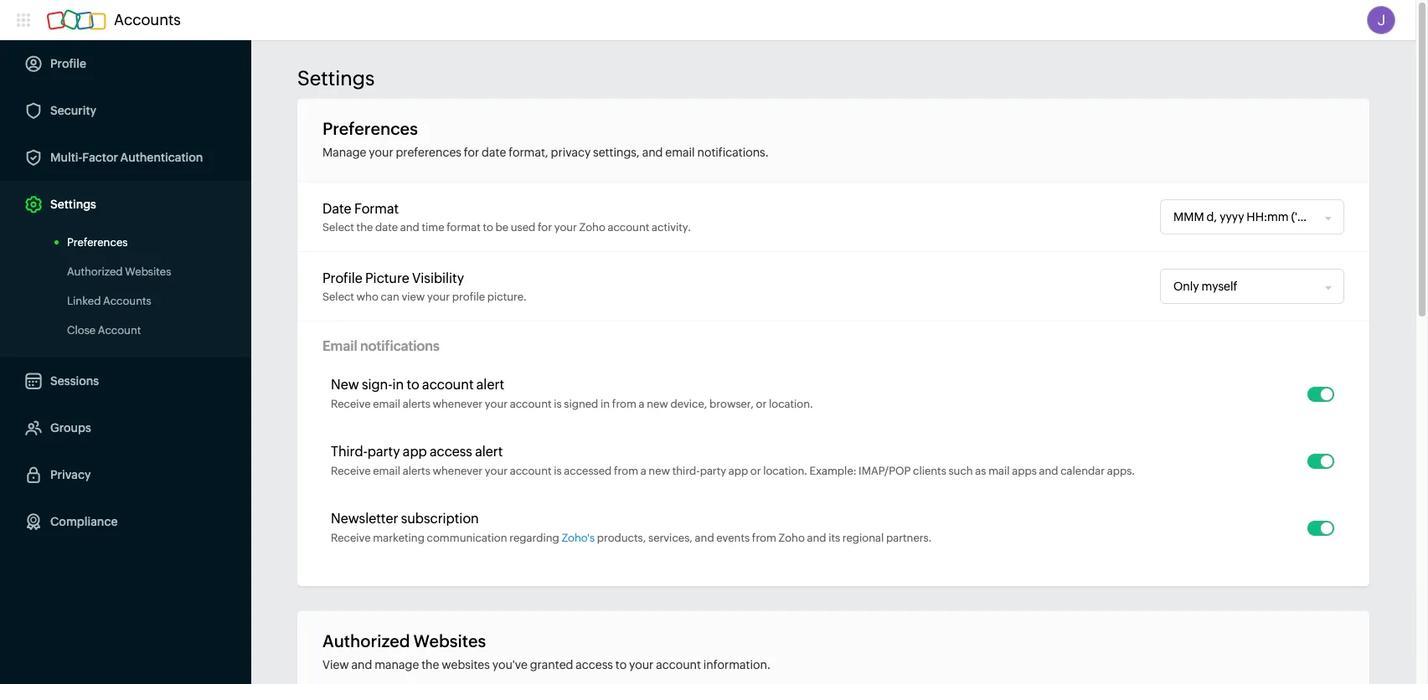 Task type: describe. For each thing, give the bounding box(es) containing it.
for inside preferences manage your preferences for date format, privacy settings, and email notifications.
[[464, 146, 479, 159]]

is for new sign-in to account alert
[[554, 398, 562, 410]]

account
[[98, 324, 141, 337]]

your inside date format select the date and time format to be used for your zoho account activity.
[[554, 221, 577, 233]]

date inside date format select the date and time format to be used for your zoho account activity.
[[375, 221, 398, 233]]

picture.
[[487, 290, 527, 303]]

settings,
[[593, 146, 640, 159]]

information.
[[703, 658, 770, 672]]

alerts for access
[[403, 465, 430, 477]]

can
[[381, 290, 399, 303]]

the inside authorized websites view and manage the websites you've granted access to your account information.
[[421, 658, 439, 672]]

0 vertical spatial in
[[392, 377, 404, 393]]

1 vertical spatial in
[[601, 398, 610, 410]]

calendar
[[1061, 465, 1105, 477]]

format
[[447, 221, 481, 233]]

as
[[975, 465, 986, 477]]

1 horizontal spatial party
[[700, 465, 726, 477]]

authorized for authorized websites
[[67, 266, 123, 278]]

format,
[[509, 146, 548, 159]]

account inside date format select the date and time format to be used for your zoho account activity.
[[608, 221, 649, 233]]

1 vertical spatial settings
[[50, 198, 96, 211]]

picture
[[365, 270, 409, 286]]

preferences for preferences manage your preferences for date format, privacy settings, and email notifications.
[[322, 119, 418, 138]]

zoho's
[[562, 532, 595, 544]]

you've
[[492, 658, 528, 672]]

websites for authorized websites view and manage the websites you've granted access to your account information.
[[413, 632, 486, 651]]

profile for profile
[[50, 57, 86, 70]]

such
[[949, 465, 973, 477]]

receive for new
[[331, 398, 371, 410]]

date format select the date and time format to be used for your zoho account activity.
[[322, 201, 691, 233]]

communication
[[427, 532, 507, 544]]

receive for third-
[[331, 465, 371, 477]]

be
[[495, 221, 509, 233]]

0 vertical spatial settings
[[297, 67, 375, 90]]

profile picture visibility select who can view your profile picture.
[[322, 270, 527, 303]]

whenever for alert
[[433, 465, 483, 477]]

1 vertical spatial to
[[407, 377, 420, 393]]

profile for profile picture visibility select who can view your profile picture.
[[322, 270, 363, 286]]

who
[[356, 290, 379, 303]]

privacy
[[551, 146, 591, 159]]

and inside date format select the date and time format to be used for your zoho account activity.
[[400, 221, 420, 233]]

to inside authorized websites view and manage the websites you've granted access to your account information.
[[615, 658, 627, 672]]

select inside profile picture visibility select who can view your profile picture.
[[322, 290, 354, 303]]

3 receive from the top
[[331, 532, 371, 544]]

third-
[[672, 465, 700, 477]]

view
[[402, 290, 425, 303]]

manage
[[322, 146, 366, 159]]

account down notifications
[[422, 377, 474, 393]]

example:
[[810, 465, 856, 477]]

notifications
[[360, 338, 440, 354]]

profile
[[452, 290, 485, 303]]

whenever for account
[[433, 398, 483, 410]]

compliance
[[50, 515, 118, 529]]

products,
[[597, 532, 646, 544]]

email inside preferences manage your preferences for date format, privacy settings, and email notifications.
[[665, 146, 695, 159]]

and inside authorized websites view and manage the websites you've granted access to your account information.
[[351, 658, 372, 672]]

preferences manage your preferences for date format, privacy settings, and email notifications.
[[322, 119, 769, 159]]

apps.
[[1107, 465, 1135, 477]]

select inside date format select the date and time format to be used for your zoho account activity.
[[322, 221, 354, 233]]

new
[[331, 377, 359, 393]]

sign-
[[362, 377, 392, 393]]

websites for authorized websites
[[125, 266, 171, 278]]

the inside date format select the date and time format to be used for your zoho account activity.
[[356, 221, 373, 233]]

and left the events
[[695, 532, 714, 544]]

1 vertical spatial from
[[614, 465, 638, 477]]

date
[[322, 201, 351, 217]]

time
[[422, 221, 444, 233]]

third-party app access alert
[[331, 444, 503, 460]]

zoho inside date format select the date and time format to be used for your zoho account activity.
[[579, 221, 605, 233]]

your inside authorized websites view and manage the websites you've granted access to your account information.
[[629, 658, 654, 672]]

imap/pop
[[859, 465, 911, 477]]

regional
[[842, 532, 884, 544]]

clients
[[913, 465, 946, 477]]

receive email alerts whenever your account is accessed from a new third-party app or location. example: imap/pop clients such as mail apps and calendar apps.
[[331, 465, 1135, 477]]

third-
[[331, 444, 368, 460]]

location. for new sign-in to account alert
[[769, 398, 813, 410]]

multi-factor authentication
[[50, 151, 203, 164]]

apps
[[1012, 465, 1037, 477]]

sessions
[[50, 374, 99, 388]]

linked accounts
[[67, 295, 151, 307]]



Task type: vqa. For each thing, say whether or not it's contained in the screenshot.
top select
yes



Task type: locate. For each thing, give the bounding box(es) containing it.
0 horizontal spatial websites
[[125, 266, 171, 278]]

0 vertical spatial the
[[356, 221, 373, 233]]

email left notifications.
[[665, 146, 695, 159]]

2 alerts from the top
[[403, 465, 430, 477]]

preferences
[[396, 146, 461, 159]]

party down browser,
[[700, 465, 726, 477]]

1 vertical spatial access
[[576, 658, 613, 672]]

date down "format"
[[375, 221, 398, 233]]

events
[[716, 532, 750, 544]]

1 vertical spatial location.
[[763, 465, 807, 477]]

or for third-party app access alert
[[750, 465, 761, 477]]

and right settings,
[[642, 146, 663, 159]]

a
[[639, 398, 645, 410], [641, 465, 646, 477]]

alerts
[[403, 398, 430, 410], [403, 465, 430, 477]]

account
[[608, 221, 649, 233], [422, 377, 474, 393], [510, 398, 552, 410], [510, 465, 552, 477], [656, 658, 701, 672]]

1 whenever from the top
[[433, 398, 483, 410]]

zoho's link
[[562, 532, 595, 544]]

zoho
[[579, 221, 605, 233], [779, 532, 805, 544]]

email for third-party app access alert
[[373, 465, 400, 477]]

0 vertical spatial email
[[665, 146, 695, 159]]

0 horizontal spatial app
[[403, 444, 427, 460]]

0 vertical spatial from
[[612, 398, 637, 410]]

groups
[[50, 421, 91, 435]]

party down sign-
[[368, 444, 400, 460]]

email down 'third-party app access alert'
[[373, 465, 400, 477]]

0 vertical spatial party
[[368, 444, 400, 460]]

0 vertical spatial receive
[[331, 398, 371, 410]]

0 vertical spatial websites
[[125, 266, 171, 278]]

2 vertical spatial receive
[[331, 532, 371, 544]]

access inside authorized websites view and manage the websites you've granted access to your account information.
[[576, 658, 613, 672]]

0 vertical spatial a
[[639, 398, 645, 410]]

email
[[665, 146, 695, 159], [373, 398, 400, 410], [373, 465, 400, 477]]

multi-
[[50, 151, 82, 164]]

1 horizontal spatial profile
[[322, 270, 363, 286]]

from right accessed
[[614, 465, 638, 477]]

1 vertical spatial zoho
[[779, 532, 805, 544]]

a left device,
[[639, 398, 645, 410]]

0 vertical spatial profile
[[50, 57, 86, 70]]

0 horizontal spatial party
[[368, 444, 400, 460]]

access right granted
[[576, 658, 613, 672]]

email
[[322, 338, 357, 354]]

select down date
[[322, 221, 354, 233]]

alert
[[476, 377, 504, 393], [475, 444, 503, 460]]

settings up manage
[[297, 67, 375, 90]]

2 is from the top
[[554, 465, 562, 477]]

0 vertical spatial alert
[[476, 377, 504, 393]]

authentication
[[120, 151, 203, 164]]

access up the subscription
[[430, 444, 472, 460]]

subscription
[[401, 511, 479, 527]]

0 horizontal spatial the
[[356, 221, 373, 233]]

or right third-
[[750, 465, 761, 477]]

is left signed
[[554, 398, 562, 410]]

granted
[[530, 658, 573, 672]]

preferences up authorized websites
[[67, 236, 128, 249]]

from right the events
[[752, 532, 776, 544]]

for right used on the top left of the page
[[538, 221, 552, 233]]

date
[[482, 146, 506, 159], [375, 221, 398, 233]]

0 vertical spatial whenever
[[433, 398, 483, 410]]

2 select from the top
[[322, 290, 354, 303]]

account inside authorized websites view and manage the websites you've granted access to your account information.
[[656, 658, 701, 672]]

1 vertical spatial a
[[641, 465, 646, 477]]

format
[[354, 201, 399, 217]]

signed
[[564, 398, 598, 410]]

1 horizontal spatial websites
[[413, 632, 486, 651]]

your inside preferences manage your preferences for date format, privacy settings, and email notifications.
[[369, 146, 393, 159]]

receive down new
[[331, 398, 371, 410]]

email down sign-
[[373, 398, 400, 410]]

1 alerts from the top
[[403, 398, 430, 410]]

zoho left its
[[779, 532, 805, 544]]

is for third-party app access alert
[[554, 465, 562, 477]]

1 horizontal spatial preferences
[[322, 119, 418, 138]]

marketing
[[373, 532, 425, 544]]

1 horizontal spatial zoho
[[779, 532, 805, 544]]

0 vertical spatial zoho
[[579, 221, 605, 233]]

0 vertical spatial access
[[430, 444, 472, 460]]

receive down third-
[[331, 465, 371, 477]]

preferences inside preferences manage your preferences for date format, privacy settings, and email notifications.
[[322, 119, 418, 138]]

receive marketing communication regarding zoho's products, services, and events from zoho and its regional partners.
[[331, 532, 932, 544]]

1 horizontal spatial the
[[421, 658, 439, 672]]

1 vertical spatial authorized
[[322, 632, 410, 651]]

0 vertical spatial to
[[483, 221, 493, 233]]

websites
[[442, 658, 490, 672]]

preferences
[[322, 119, 418, 138], [67, 236, 128, 249]]

0 horizontal spatial settings
[[50, 198, 96, 211]]

profile
[[50, 57, 86, 70], [322, 270, 363, 286]]

notifications.
[[697, 146, 769, 159]]

browser,
[[710, 398, 754, 410]]

1 horizontal spatial app
[[729, 465, 748, 477]]

0 horizontal spatial zoho
[[579, 221, 605, 233]]

location. left example:
[[763, 465, 807, 477]]

to inside date format select the date and time format to be used for your zoho account activity.
[[483, 221, 493, 233]]

accessed
[[564, 465, 612, 477]]

and left time at the left of page
[[400, 221, 420, 233]]

websites up linked accounts
[[125, 266, 171, 278]]

1 vertical spatial new
[[649, 465, 670, 477]]

2 vertical spatial email
[[373, 465, 400, 477]]

2 vertical spatial from
[[752, 532, 776, 544]]

from
[[612, 398, 637, 410], [614, 465, 638, 477], [752, 532, 776, 544]]

authorized websites view and manage the websites you've granted access to your account information.
[[322, 632, 770, 672]]

1 horizontal spatial to
[[483, 221, 493, 233]]

profile up who
[[322, 270, 363, 286]]

1 vertical spatial alerts
[[403, 465, 430, 477]]

or for new sign-in to account alert
[[756, 398, 767, 410]]

location. right browser,
[[769, 398, 813, 410]]

0 vertical spatial or
[[756, 398, 767, 410]]

receive down newsletter
[[331, 532, 371, 544]]

0 vertical spatial location.
[[769, 398, 813, 410]]

or right browser,
[[756, 398, 767, 410]]

and inside preferences manage your preferences for date format, privacy settings, and email notifications.
[[642, 146, 663, 159]]

authorized up linked
[[67, 266, 123, 278]]

1 vertical spatial date
[[375, 221, 398, 233]]

visibility
[[412, 270, 464, 286]]

0 vertical spatial authorized
[[67, 266, 123, 278]]

1 vertical spatial email
[[373, 398, 400, 410]]

close account
[[67, 324, 141, 337]]

2 vertical spatial to
[[615, 658, 627, 672]]

for right the preferences
[[464, 146, 479, 159]]

0 vertical spatial alerts
[[403, 398, 430, 410]]

account left signed
[[510, 398, 552, 410]]

settings down 'multi-'
[[50, 198, 96, 211]]

in down notifications
[[392, 377, 404, 393]]

linked
[[67, 295, 101, 307]]

from for is
[[612, 398, 637, 410]]

the down "format"
[[356, 221, 373, 233]]

privacy
[[50, 468, 91, 482]]

select
[[322, 221, 354, 233], [322, 290, 354, 303]]

2 whenever from the top
[[433, 465, 483, 477]]

select left who
[[322, 290, 354, 303]]

1 horizontal spatial in
[[601, 398, 610, 410]]

your
[[369, 146, 393, 159], [554, 221, 577, 233], [427, 290, 450, 303], [485, 398, 508, 410], [485, 465, 508, 477], [629, 658, 654, 672]]

preferences up manage
[[322, 119, 418, 138]]

for inside date format select the date and time format to be used for your zoho account activity.
[[538, 221, 552, 233]]

your inside profile picture visibility select who can view your profile picture.
[[427, 290, 450, 303]]

authorized inside authorized websites view and manage the websites you've granted access to your account information.
[[322, 632, 410, 651]]

whenever down the new sign-in to account alert
[[433, 398, 483, 410]]

new sign-in to account alert
[[331, 377, 504, 393]]

manage
[[375, 658, 419, 672]]

0 vertical spatial app
[[403, 444, 427, 460]]

0 vertical spatial new
[[647, 398, 668, 410]]

used
[[511, 221, 535, 233]]

for
[[464, 146, 479, 159], [538, 221, 552, 233]]

zoho right used on the top left of the page
[[579, 221, 605, 233]]

alerts down the new sign-in to account alert
[[403, 398, 430, 410]]

to right granted
[[615, 658, 627, 672]]

email for new sign-in to account alert
[[373, 398, 400, 410]]

profile inside profile picture visibility select who can view your profile picture.
[[322, 270, 363, 286]]

and
[[642, 146, 663, 159], [400, 221, 420, 233], [1039, 465, 1058, 477], [695, 532, 714, 544], [807, 532, 826, 544], [351, 658, 372, 672]]

to right sign-
[[407, 377, 420, 393]]

the right manage
[[421, 658, 439, 672]]

profile up security
[[50, 57, 86, 70]]

1 vertical spatial receive
[[331, 465, 371, 477]]

alerts for to
[[403, 398, 430, 410]]

1 horizontal spatial date
[[482, 146, 506, 159]]

access
[[430, 444, 472, 460], [576, 658, 613, 672]]

1 vertical spatial app
[[729, 465, 748, 477]]

regarding
[[509, 532, 559, 544]]

1 vertical spatial or
[[750, 465, 761, 477]]

0 horizontal spatial authorized
[[67, 266, 123, 278]]

party
[[368, 444, 400, 460], [700, 465, 726, 477]]

account left the information.
[[656, 658, 701, 672]]

to left be
[[483, 221, 493, 233]]

to
[[483, 221, 493, 233], [407, 377, 420, 393], [615, 658, 627, 672]]

1 horizontal spatial access
[[576, 658, 613, 672]]

a left third-
[[641, 465, 646, 477]]

location.
[[769, 398, 813, 410], [763, 465, 807, 477]]

0 vertical spatial for
[[464, 146, 479, 159]]

websites up websites
[[413, 632, 486, 651]]

0 horizontal spatial access
[[430, 444, 472, 460]]

1 vertical spatial is
[[554, 465, 562, 477]]

authorized
[[67, 266, 123, 278], [322, 632, 410, 651]]

device,
[[671, 398, 707, 410]]

0 vertical spatial preferences
[[322, 119, 418, 138]]

from right signed
[[612, 398, 637, 410]]

and left its
[[807, 532, 826, 544]]

1 vertical spatial websites
[[413, 632, 486, 651]]

newsletter subscription
[[331, 511, 479, 527]]

1 vertical spatial preferences
[[67, 236, 128, 249]]

0 vertical spatial date
[[482, 146, 506, 159]]

settings
[[297, 67, 375, 90], [50, 198, 96, 211]]

whenever down 'third-party app access alert'
[[433, 465, 483, 477]]

0 horizontal spatial preferences
[[67, 236, 128, 249]]

is
[[554, 398, 562, 410], [554, 465, 562, 477]]

0 horizontal spatial in
[[392, 377, 404, 393]]

location. for third-party app access alert
[[763, 465, 807, 477]]

its
[[829, 532, 840, 544]]

authorized for authorized websites view and manage the websites you've granted access to your account information.
[[322, 632, 410, 651]]

0 horizontal spatial profile
[[50, 57, 86, 70]]

0 horizontal spatial date
[[375, 221, 398, 233]]

0 horizontal spatial for
[[464, 146, 479, 159]]

date inside preferences manage your preferences for date format, privacy settings, and email notifications.
[[482, 146, 506, 159]]

and right apps
[[1039, 465, 1058, 477]]

whenever
[[433, 398, 483, 410], [433, 465, 483, 477]]

1 vertical spatial whenever
[[433, 465, 483, 477]]

is left accessed
[[554, 465, 562, 477]]

authorized websites
[[67, 266, 171, 278]]

date left format,
[[482, 146, 506, 159]]

1 is from the top
[[554, 398, 562, 410]]

security
[[50, 104, 96, 117]]

receive email alerts whenever your account is signed in from a new device, browser, or location.
[[331, 398, 813, 410]]

close
[[67, 324, 96, 337]]

1 vertical spatial profile
[[322, 270, 363, 286]]

authorized up view on the left of the page
[[322, 632, 410, 651]]

new left third-
[[649, 465, 670, 477]]

1 receive from the top
[[331, 398, 371, 410]]

new left device,
[[647, 398, 668, 410]]

services,
[[648, 532, 693, 544]]

1 select from the top
[[322, 221, 354, 233]]

the
[[356, 221, 373, 233], [421, 658, 439, 672]]

factor
[[82, 151, 118, 164]]

0 vertical spatial accounts
[[114, 11, 181, 28]]

1 vertical spatial for
[[538, 221, 552, 233]]

mail
[[989, 465, 1010, 477]]

2 receive from the top
[[331, 465, 371, 477]]

1 vertical spatial alert
[[475, 444, 503, 460]]

view
[[322, 658, 349, 672]]

1 horizontal spatial for
[[538, 221, 552, 233]]

websites
[[125, 266, 171, 278], [413, 632, 486, 651]]

activity.
[[652, 221, 691, 233]]

and right view on the left of the page
[[351, 658, 372, 672]]

partners.
[[886, 532, 932, 544]]

1 vertical spatial accounts
[[103, 295, 151, 307]]

1 horizontal spatial settings
[[297, 67, 375, 90]]

account left accessed
[[510, 465, 552, 477]]

0 vertical spatial is
[[554, 398, 562, 410]]

preferences for preferences
[[67, 236, 128, 249]]

accounts
[[114, 11, 181, 28], [103, 295, 151, 307]]

1 vertical spatial select
[[322, 290, 354, 303]]

None field
[[1161, 200, 1326, 234], [1161, 270, 1326, 303], [1161, 200, 1326, 234], [1161, 270, 1326, 303]]

1 vertical spatial party
[[700, 465, 726, 477]]

from for services,
[[752, 532, 776, 544]]

alerts down 'third-party app access alert'
[[403, 465, 430, 477]]

0 vertical spatial select
[[322, 221, 354, 233]]

or
[[756, 398, 767, 410], [750, 465, 761, 477]]

websites inside authorized websites view and manage the websites you've granted access to your account information.
[[413, 632, 486, 651]]

account left "activity."
[[608, 221, 649, 233]]

new
[[647, 398, 668, 410], [649, 465, 670, 477]]

email notifications
[[322, 338, 440, 354]]

1 horizontal spatial authorized
[[322, 632, 410, 651]]

newsletter
[[331, 511, 398, 527]]

0 horizontal spatial to
[[407, 377, 420, 393]]

in right signed
[[601, 398, 610, 410]]

2 horizontal spatial to
[[615, 658, 627, 672]]

1 vertical spatial the
[[421, 658, 439, 672]]



